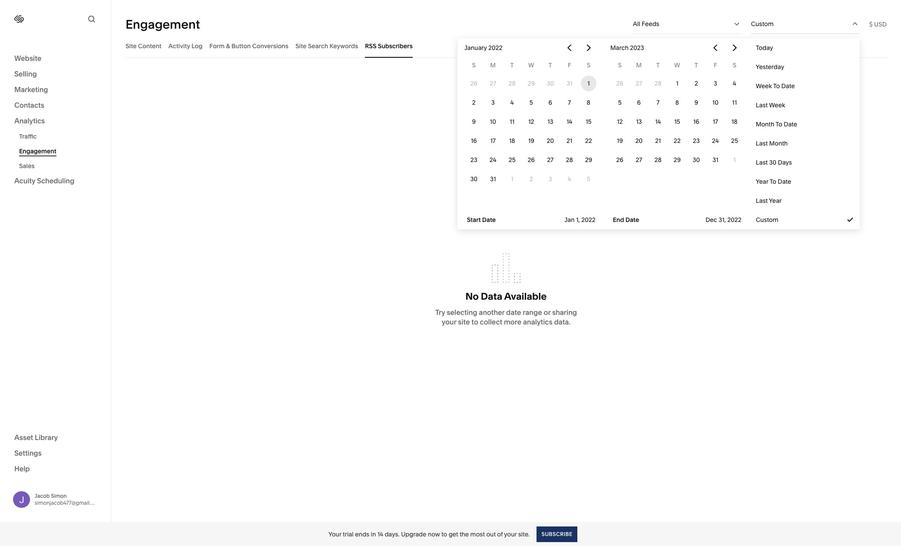 Task type: describe. For each thing, give the bounding box(es) containing it.
0 horizontal spatial 30 button
[[464, 169, 484, 188]]

1 vertical spatial 4
[[511, 99, 514, 106]]

0 horizontal spatial 2 button
[[464, 92, 484, 111]]

activity
[[168, 42, 190, 50]]

28 button for 26 'button' corresponding to 30 button for middle 31 button
[[503, 73, 522, 92]]

last for last year
[[756, 197, 768, 205]]

9 for the left 9 button
[[472, 118, 476, 126]]

marketing link
[[14, 85, 96, 95]]

&
[[226, 42, 230, 50]]

f for 31
[[568, 61, 571, 69]]

keywords
[[330, 42, 358, 50]]

30 for the right 31 button's 30 button
[[693, 156, 700, 164]]

2 horizontal spatial 2 button
[[687, 73, 706, 92]]

upgrade
[[401, 530, 427, 538]]

0 horizontal spatial 16 button
[[464, 130, 484, 149]]

0 horizontal spatial 24 button
[[484, 149, 503, 169]]

1 vertical spatial 3
[[491, 99, 495, 106]]

2 6 from the left
[[637, 99, 641, 106]]

1 horizontal spatial 9 button
[[687, 92, 706, 111]]

1 vertical spatial week
[[769, 101, 785, 109]]

subscribe button
[[537, 526, 577, 542]]

2 horizontal spatial 3
[[714, 80, 717, 87]]

sales
[[19, 162, 35, 170]]

1 horizontal spatial 10 button
[[706, 92, 725, 111]]

1 7 button from the left
[[560, 92, 579, 111]]

w for 29
[[528, 61, 534, 69]]

data
[[481, 291, 502, 302]]

1 vertical spatial 17
[[490, 137, 496, 145]]

0 vertical spatial 31
[[567, 80, 573, 87]]

31,
[[719, 216, 726, 224]]

year to date
[[756, 178, 792, 186]]

asset library
[[14, 433, 58, 442]]

jan 1, 2022
[[565, 216, 596, 224]]

rss
[[365, 42, 377, 50]]

collect
[[480, 318, 502, 326]]

22 for first 22 button from the left
[[585, 137, 592, 145]]

start date
[[467, 216, 496, 224]]

1 15 button from the left
[[579, 111, 598, 130]]

0 horizontal spatial 5
[[530, 99, 533, 106]]

1 horizontal spatial 5
[[587, 175, 590, 183]]

2 horizontal spatial 29
[[674, 156, 681, 164]]

jan
[[565, 216, 575, 224]]

29 button for the right 31 button's 30 button's 26 'button'
[[668, 149, 687, 169]]

asset library link
[[14, 433, 96, 443]]

0 vertical spatial week
[[756, 82, 772, 90]]

1 horizontal spatial 11 button
[[725, 92, 744, 111]]

3 t from the left
[[656, 61, 660, 69]]

1 horizontal spatial 25 button
[[725, 130, 744, 149]]

all
[[633, 20, 640, 28]]

30 button for the right 31 button
[[687, 149, 706, 169]]

0 vertical spatial month
[[756, 120, 775, 128]]

2 s from the left
[[587, 61, 591, 69]]

1 15 from the left
[[586, 118, 592, 126]]

21 for 1st 21 'button' from left
[[567, 137, 573, 145]]

2 22 button from the left
[[668, 130, 687, 149]]

28 button for the right 31 button's 30 button's 26 'button'
[[649, 149, 668, 169]]

1 6 from the left
[[549, 99, 552, 106]]

12 for 1st 12 button from right
[[617, 118, 623, 126]]

1 20 from the left
[[547, 137, 554, 145]]

28 for 30 button for middle 31 button
[[509, 80, 516, 87]]

0 horizontal spatial year
[[756, 178, 769, 186]]

2023
[[630, 44, 644, 52]]

1 vertical spatial year
[[769, 197, 782, 205]]

0 horizontal spatial 2022
[[488, 44, 503, 52]]

22 for 1st 22 button from the right
[[674, 137, 681, 145]]

24 for left 24 button
[[490, 156, 497, 164]]

activity log button
[[168, 34, 203, 58]]

custom button
[[751, 14, 860, 33]]

0 vertical spatial 2
[[695, 80, 698, 87]]

1 vertical spatial 31
[[713, 156, 719, 164]]

1 horizontal spatial 23 button
[[687, 130, 706, 149]]

help link
[[14, 464, 30, 473]]

16 for 16 button to the left
[[471, 137, 477, 145]]

1 horizontal spatial 2 button
[[522, 169, 541, 188]]

library
[[35, 433, 58, 442]]

f for 3
[[714, 61, 717, 69]]

dec 31, 2022
[[706, 216, 742, 224]]

subscribers
[[378, 42, 413, 50]]

2 horizontal spatial 4
[[733, 80, 736, 87]]

0 horizontal spatial 2
[[472, 99, 476, 106]]

to inside try selecting another date range or sharing your site to collect more analytics data.
[[472, 318, 478, 326]]

today
[[756, 44, 773, 52]]

dec
[[706, 216, 717, 224]]

out
[[486, 530, 496, 538]]

30 for 30 button for middle 31 button
[[547, 80, 554, 87]]

traffic link
[[19, 129, 101, 144]]

0 vertical spatial 11
[[732, 99, 737, 106]]

1 horizontal spatial 2
[[530, 175, 533, 183]]

1 horizontal spatial 10
[[713, 99, 719, 106]]

14 for first 14 button from right
[[655, 118, 661, 126]]

2 7 button from the left
[[649, 92, 668, 111]]

0 horizontal spatial 5 button
[[522, 92, 541, 111]]

0 horizontal spatial 25 button
[[503, 149, 522, 169]]

feeds
[[642, 20, 660, 28]]

2 vertical spatial 3
[[549, 175, 552, 183]]

analytics link
[[14, 116, 96, 126]]

start
[[467, 216, 481, 224]]

button
[[232, 42, 251, 50]]

26 for the right the 2 button
[[616, 80, 624, 87]]

site search keywords button
[[295, 34, 358, 58]]

jacob simon simonjacob477@gmail.com
[[35, 493, 102, 506]]

26 button for the right 31 button's 30 button
[[610, 149, 630, 169]]

log
[[192, 42, 203, 50]]

1 s from the left
[[472, 61, 476, 69]]

in
[[371, 530, 376, 538]]

jacob
[[35, 493, 50, 499]]

month to date
[[756, 120, 798, 128]]

2 horizontal spatial 5 button
[[610, 92, 630, 111]]

selling link
[[14, 69, 96, 80]]

1 8 button from the left
[[579, 92, 598, 111]]

contacts
[[14, 101, 44, 110]]

selecting
[[447, 308, 477, 317]]

1 14 button from the left
[[560, 111, 579, 130]]

last year
[[756, 197, 782, 205]]

most
[[470, 530, 485, 538]]

0 horizontal spatial 9 button
[[464, 111, 484, 130]]

usd
[[874, 20, 887, 28]]

site content button
[[126, 34, 161, 58]]

contacts link
[[14, 100, 96, 111]]

the
[[460, 530, 469, 538]]

yesterday
[[756, 63, 784, 71]]

2 t from the left
[[549, 61, 552, 69]]

0 horizontal spatial 31 button
[[484, 169, 503, 188]]

0 horizontal spatial 17 button
[[484, 130, 503, 149]]

19 for 2nd 19 button from left
[[617, 137, 623, 145]]

2 19 button from the left
[[610, 130, 630, 149]]

help
[[14, 464, 30, 473]]

28 for the right 31 button's 30 button
[[655, 156, 662, 164]]

date for week to date
[[782, 82, 795, 90]]

of
[[497, 530, 503, 538]]

$ usd
[[869, 20, 887, 28]]

custom inside 'button'
[[751, 20, 774, 28]]

1 horizontal spatial 5 button
[[579, 169, 598, 188]]

last 30 days
[[756, 159, 792, 166]]

date
[[506, 308, 521, 317]]

2 horizontal spatial 4 button
[[725, 73, 744, 92]]

1 horizontal spatial 23
[[693, 137, 700, 145]]

asset
[[14, 433, 33, 442]]

m for 2023
[[636, 61, 642, 69]]

1 horizontal spatial 3 button
[[541, 169, 560, 188]]

0 horizontal spatial engagement
[[19, 147, 56, 155]]

form & button conversions button
[[210, 34, 289, 58]]

site search keywords
[[295, 42, 358, 50]]

acuity scheduling
[[14, 176, 74, 185]]

28 for the right the 2 button
[[655, 80, 662, 87]]

sharing
[[552, 308, 577, 317]]

1 vertical spatial custom
[[756, 216, 779, 224]]

8 for 2nd 8 button from the left
[[676, 99, 679, 106]]

1 horizontal spatial 17
[[713, 118, 718, 126]]

m for 2022
[[490, 61, 496, 69]]

site.
[[518, 530, 530, 538]]

march
[[610, 44, 629, 52]]

to for year
[[770, 178, 777, 186]]

2022 for 16
[[582, 216, 596, 224]]

now
[[428, 530, 440, 538]]

site for site content
[[126, 42, 137, 50]]

or
[[544, 308, 551, 317]]

30 for leftmost 30 button
[[470, 175, 478, 183]]

tab list containing site content
[[126, 34, 887, 58]]

0 horizontal spatial 18
[[509, 137, 515, 145]]

form
[[210, 42, 225, 50]]

0 horizontal spatial 11
[[510, 118, 515, 126]]

2 14 button from the left
[[649, 111, 668, 130]]

settings
[[14, 449, 42, 457]]

no data available
[[466, 291, 547, 302]]

traffic
[[19, 133, 37, 140]]

2 15 from the left
[[674, 118, 680, 126]]

2 15 button from the left
[[668, 111, 687, 130]]

12 for 1st 12 button from the left
[[528, 118, 534, 126]]

1 19 button from the left
[[522, 130, 541, 149]]

content
[[138, 42, 161, 50]]

1 vertical spatial to
[[442, 530, 447, 538]]

0 vertical spatial engagement
[[126, 17, 200, 32]]

16 for the right 16 button
[[693, 118, 700, 126]]

site content
[[126, 42, 161, 50]]

date for month to date
[[784, 120, 798, 128]]

2 20 button from the left
[[630, 130, 649, 149]]

your inside try selecting another date range or sharing your site to collect more analytics data.
[[442, 318, 456, 326]]

last month
[[756, 139, 788, 147]]

trial
[[343, 530, 354, 538]]

25 for leftmost 25 button
[[509, 156, 516, 164]]

1 vertical spatial 23
[[471, 156, 477, 164]]

2 horizontal spatial 31 button
[[706, 149, 725, 169]]

0 horizontal spatial 3 button
[[484, 92, 503, 111]]

conversions
[[252, 42, 289, 50]]



Task type: locate. For each thing, give the bounding box(es) containing it.
0 horizontal spatial 25
[[509, 156, 516, 164]]

1 m from the left
[[490, 61, 496, 69]]

acuity
[[14, 176, 35, 185]]

0 horizontal spatial 18 button
[[503, 130, 522, 149]]

0 horizontal spatial w
[[528, 61, 534, 69]]

2 vertical spatial 31
[[490, 175, 496, 183]]

0 horizontal spatial 22
[[585, 137, 592, 145]]

5 button
[[522, 92, 541, 111], [610, 92, 630, 111], [579, 169, 598, 188]]

1 21 from the left
[[567, 137, 573, 145]]

2 13 from the left
[[636, 118, 642, 126]]

1 vertical spatial 9
[[472, 118, 476, 126]]

1 horizontal spatial 11
[[732, 99, 737, 106]]

week down yesterday
[[756, 82, 772, 90]]

7
[[568, 99, 571, 106], [657, 99, 660, 106]]

1 vertical spatial your
[[504, 530, 517, 538]]

1 13 from the left
[[548, 118, 553, 126]]

1 horizontal spatial 12 button
[[610, 111, 630, 130]]

2 20 from the left
[[636, 137, 643, 145]]

sales link
[[19, 159, 101, 173]]

end
[[613, 216, 624, 224]]

15 button
[[579, 111, 598, 130], [668, 111, 687, 130]]

activity log
[[168, 42, 203, 50]]

1 8 from the left
[[587, 99, 591, 106]]

27 button
[[484, 73, 503, 92], [630, 73, 649, 92], [541, 149, 560, 169], [630, 149, 649, 169]]

0 horizontal spatial 8 button
[[579, 92, 598, 111]]

19 for 2nd 19 button from right
[[528, 137, 534, 145]]

another
[[479, 308, 505, 317]]

to right site
[[472, 318, 478, 326]]

selling
[[14, 70, 37, 78]]

2 12 button from the left
[[610, 111, 630, 130]]

1 horizontal spatial your
[[504, 530, 517, 538]]

2
[[695, 80, 698, 87], [472, 99, 476, 106], [530, 175, 533, 183]]

5
[[530, 99, 533, 106], [618, 99, 622, 106], [587, 175, 590, 183]]

1 horizontal spatial 29 button
[[579, 149, 598, 169]]

1 horizontal spatial 13
[[636, 118, 642, 126]]

1 horizontal spatial 7
[[657, 99, 660, 106]]

2 f from the left
[[714, 61, 717, 69]]

available
[[504, 291, 547, 302]]

0 horizontal spatial 7
[[568, 99, 571, 106]]

3 last from the top
[[756, 159, 768, 166]]

1 horizontal spatial 4
[[568, 175, 571, 183]]

24
[[712, 137, 719, 145], [490, 156, 497, 164]]

8 for second 8 button from the right
[[587, 99, 591, 106]]

last week
[[756, 101, 785, 109]]

1 horizontal spatial 18 button
[[725, 111, 744, 130]]

1 button
[[579, 73, 598, 92], [668, 73, 687, 92], [725, 149, 744, 169], [503, 169, 522, 188]]

simon
[[51, 493, 67, 499]]

to up last week
[[773, 82, 780, 90]]

31 button
[[560, 73, 579, 92], [706, 149, 725, 169], [484, 169, 503, 188]]

to up last month
[[776, 120, 783, 128]]

17 button
[[706, 111, 725, 130], [484, 130, 503, 149]]

last up last 30 days
[[756, 139, 768, 147]]

1 vertical spatial month
[[769, 139, 788, 147]]

site
[[458, 318, 470, 326]]

your
[[329, 530, 341, 538]]

2 21 from the left
[[655, 137, 661, 145]]

11 button
[[725, 92, 744, 111], [503, 111, 522, 130]]

m down 2023 on the right top of page
[[636, 61, 642, 69]]

12
[[528, 118, 534, 126], [617, 118, 623, 126]]

1 horizontal spatial 24 button
[[706, 130, 725, 149]]

1 horizontal spatial 31 button
[[560, 73, 579, 92]]

1 horizontal spatial 9
[[695, 99, 698, 106]]

1 7 from the left
[[568, 99, 571, 106]]

1 site from the left
[[126, 42, 137, 50]]

year up last year
[[756, 178, 769, 186]]

1 horizontal spatial 22
[[674, 137, 681, 145]]

1 12 from the left
[[528, 118, 534, 126]]

21 for 1st 21 'button' from the right
[[655, 137, 661, 145]]

website
[[14, 54, 41, 63]]

0 horizontal spatial 4 button
[[503, 92, 522, 111]]

2 horizontal spatial 2
[[695, 80, 698, 87]]

8 button
[[579, 92, 598, 111], [668, 92, 687, 111]]

site left 'content' at top left
[[126, 42, 137, 50]]

4 s from the left
[[733, 61, 737, 69]]

1 vertical spatial to
[[776, 120, 783, 128]]

0 horizontal spatial 23 button
[[464, 149, 484, 169]]

1 last from the top
[[756, 101, 768, 109]]

3 button
[[706, 73, 725, 92], [484, 92, 503, 111], [541, 169, 560, 188]]

0 horizontal spatial 19 button
[[522, 130, 541, 149]]

website link
[[14, 53, 96, 64]]

your down "try"
[[442, 318, 456, 326]]

2 last from the top
[[756, 139, 768, 147]]

days.
[[385, 530, 400, 538]]

form & button conversions
[[210, 42, 289, 50]]

13 for second 13 button
[[636, 118, 642, 126]]

26 for the right 31 button's 30 button
[[616, 156, 624, 164]]

days
[[778, 159, 792, 166]]

30 button for middle 31 button
[[541, 73, 560, 92]]

date up last month
[[784, 120, 798, 128]]

1 horizontal spatial 24
[[712, 137, 719, 145]]

date right end
[[626, 216, 639, 224]]

0 horizontal spatial 14
[[377, 530, 383, 538]]

1 horizontal spatial 7 button
[[649, 92, 668, 111]]

2 19 from the left
[[617, 137, 623, 145]]

rss subscribers button
[[365, 34, 413, 58]]

14 for first 14 button
[[567, 118, 572, 126]]

2 horizontal spatial 3 button
[[706, 73, 725, 92]]

to down last 30 days
[[770, 178, 777, 186]]

26 button for 30 button for middle 31 button
[[464, 73, 484, 92]]

2022 right the january in the right top of the page
[[488, 44, 503, 52]]

2 site from the left
[[295, 42, 307, 50]]

2 22 from the left
[[674, 137, 681, 145]]

4 last from the top
[[756, 197, 768, 205]]

2 12 from the left
[[617, 118, 623, 126]]

24 for 24 button to the right
[[712, 137, 719, 145]]

last down year to date
[[756, 197, 768, 205]]

0 horizontal spatial 17
[[490, 137, 496, 145]]

2 vertical spatial 4
[[568, 175, 571, 183]]

30 button
[[541, 73, 560, 92], [687, 149, 706, 169], [464, 169, 484, 188]]

2 horizontal spatial 29 button
[[668, 149, 687, 169]]

2022 right 31,
[[728, 216, 742, 224]]

1 horizontal spatial 15
[[674, 118, 680, 126]]

date for year to date
[[778, 178, 792, 186]]

m
[[490, 61, 496, 69], [636, 61, 642, 69]]

26 for 30 button for middle 31 button
[[470, 80, 478, 87]]

tab list
[[126, 34, 887, 58]]

try
[[435, 308, 445, 317]]

0 horizontal spatial site
[[126, 42, 137, 50]]

7 for first 7 button from right
[[657, 99, 660, 106]]

your right 'of'
[[504, 530, 517, 538]]

0 vertical spatial custom
[[751, 20, 774, 28]]

1 horizontal spatial 31
[[567, 80, 573, 87]]

0 horizontal spatial your
[[442, 318, 456, 326]]

last for last 30 days
[[756, 159, 768, 166]]

2 horizontal spatial 31
[[713, 156, 719, 164]]

1 horizontal spatial 14 button
[[649, 111, 668, 130]]

2 8 button from the left
[[668, 92, 687, 111]]

2022 for 19
[[728, 216, 742, 224]]

2022 right 1,
[[582, 216, 596, 224]]

w for 1
[[674, 61, 680, 69]]

29 button
[[522, 73, 541, 92], [579, 149, 598, 169], [668, 149, 687, 169]]

1 f from the left
[[568, 61, 571, 69]]

2 horizontal spatial 30 button
[[687, 149, 706, 169]]

0 vertical spatial 18
[[732, 118, 738, 126]]

0 horizontal spatial 11 button
[[503, 111, 522, 130]]

2 13 button from the left
[[630, 111, 649, 130]]

1 horizontal spatial to
[[472, 318, 478, 326]]

1 horizontal spatial 3
[[549, 175, 552, 183]]

0 horizontal spatial 10
[[490, 118, 496, 126]]

$
[[869, 20, 873, 28]]

4 t from the left
[[695, 61, 698, 69]]

date up last week
[[782, 82, 795, 90]]

data.
[[554, 318, 571, 326]]

2 8 from the left
[[676, 99, 679, 106]]

month
[[756, 120, 775, 128], [769, 139, 788, 147]]

month down last week
[[756, 120, 775, 128]]

0 horizontal spatial 20 button
[[541, 130, 560, 149]]

date down days
[[778, 178, 792, 186]]

1 6 button from the left
[[541, 92, 560, 111]]

last down last month
[[756, 159, 768, 166]]

13 button
[[541, 111, 560, 130], [630, 111, 649, 130]]

9 for 9 button to the right
[[695, 99, 698, 106]]

1 w from the left
[[528, 61, 534, 69]]

1 horizontal spatial 15 button
[[668, 111, 687, 130]]

1 horizontal spatial 29
[[585, 156, 592, 164]]

0 vertical spatial 3
[[714, 80, 717, 87]]

26 button for the right the 2 button
[[610, 73, 630, 92]]

0 vertical spatial 24
[[712, 137, 719, 145]]

simonjacob477@gmail.com
[[35, 500, 102, 506]]

1 19 from the left
[[528, 137, 534, 145]]

0 vertical spatial your
[[442, 318, 456, 326]]

to for month
[[776, 120, 783, 128]]

2 m from the left
[[636, 61, 642, 69]]

0 vertical spatial year
[[756, 178, 769, 186]]

engagement link
[[19, 144, 101, 159]]

29
[[528, 80, 535, 87], [585, 156, 592, 164], [674, 156, 681, 164]]

28 button for the right the 2 button 26 'button'
[[649, 73, 668, 92]]

1
[[587, 80, 590, 87], [676, 80, 679, 87], [733, 156, 736, 164], [511, 175, 513, 183]]

to for week
[[773, 82, 780, 90]]

0 horizontal spatial 10 button
[[484, 111, 503, 130]]

1 21 button from the left
[[560, 130, 579, 149]]

1 horizontal spatial 14
[[567, 118, 572, 126]]

date right start
[[482, 216, 496, 224]]

1 22 from the left
[[585, 137, 592, 145]]

0 horizontal spatial 16
[[471, 137, 477, 145]]

1 horizontal spatial 17 button
[[706, 111, 725, 130]]

settings link
[[14, 448, 96, 459]]

engagement up 'content' at top left
[[126, 17, 200, 32]]

18 button
[[725, 111, 744, 130], [503, 130, 522, 149]]

week to date
[[756, 82, 795, 90]]

30
[[547, 80, 554, 87], [693, 156, 700, 164], [769, 159, 777, 166], [470, 175, 478, 183]]

19
[[528, 137, 534, 145], [617, 137, 623, 145]]

1 12 button from the left
[[522, 111, 541, 130]]

0 horizontal spatial 12
[[528, 118, 534, 126]]

2 w from the left
[[674, 61, 680, 69]]

1 horizontal spatial 18
[[732, 118, 738, 126]]

1 horizontal spatial 19
[[617, 137, 623, 145]]

21 button
[[560, 130, 579, 149], [649, 130, 668, 149]]

1 horizontal spatial 16 button
[[687, 111, 706, 130]]

1 horizontal spatial 21
[[655, 137, 661, 145]]

14
[[567, 118, 572, 126], [655, 118, 661, 126], [377, 530, 383, 538]]

site left search
[[295, 42, 307, 50]]

2 horizontal spatial 5
[[618, 99, 622, 106]]

0 horizontal spatial to
[[442, 530, 447, 538]]

20 button
[[541, 130, 560, 149], [630, 130, 649, 149]]

20
[[547, 137, 554, 145], [636, 137, 643, 145]]

1 20 button from the left
[[541, 130, 560, 149]]

1 horizontal spatial 4 button
[[560, 169, 579, 188]]

site for site search keywords
[[295, 42, 307, 50]]

more
[[504, 318, 522, 326]]

to left the get
[[442, 530, 447, 538]]

12 button
[[522, 111, 541, 130], [610, 111, 630, 130]]

last for last week
[[756, 101, 768, 109]]

28 button
[[503, 73, 522, 92], [649, 73, 668, 92], [560, 149, 579, 169], [649, 149, 668, 169]]

site inside button
[[295, 42, 307, 50]]

0 horizontal spatial 14 button
[[560, 111, 579, 130]]

10 button
[[706, 92, 725, 111], [484, 111, 503, 130]]

custom up today
[[751, 20, 774, 28]]

0 horizontal spatial 21 button
[[560, 130, 579, 149]]

25 for rightmost 25 button
[[731, 137, 738, 145]]

1 vertical spatial 2
[[472, 99, 476, 106]]

7 for 2nd 7 button from the right
[[568, 99, 571, 106]]

11
[[732, 99, 737, 106], [510, 118, 515, 126]]

to
[[773, 82, 780, 90], [776, 120, 783, 128], [770, 178, 777, 186]]

f
[[568, 61, 571, 69], [714, 61, 717, 69]]

year down year to date
[[769, 197, 782, 205]]

1 13 button from the left
[[541, 111, 560, 130]]

try selecting another date range or sharing your site to collect more analytics data.
[[435, 308, 577, 326]]

all feeds
[[633, 20, 660, 28]]

analytics
[[14, 116, 45, 125]]

january
[[464, 44, 487, 52]]

0 vertical spatial 17
[[713, 118, 718, 126]]

2 7 from the left
[[657, 99, 660, 106]]

4 button
[[725, 73, 744, 92], [503, 92, 522, 111], [560, 169, 579, 188]]

engagement down traffic
[[19, 147, 56, 155]]

13 for first 13 button from left
[[548, 118, 553, 126]]

march 2023
[[610, 44, 644, 52]]

2 6 button from the left
[[630, 92, 649, 111]]

3 s from the left
[[618, 61, 622, 69]]

1 22 button from the left
[[579, 130, 598, 149]]

1 vertical spatial 18
[[509, 137, 515, 145]]

0 horizontal spatial 12 button
[[522, 111, 541, 130]]

0 horizontal spatial 7 button
[[560, 92, 579, 111]]

1 vertical spatial 25
[[509, 156, 516, 164]]

your trial ends in 14 days. upgrade now to get the most out of your site.
[[329, 530, 530, 538]]

0 horizontal spatial 29
[[528, 80, 535, 87]]

0 vertical spatial 4
[[733, 80, 736, 87]]

0 horizontal spatial 6 button
[[541, 92, 560, 111]]

scheduling
[[37, 176, 74, 185]]

last for last month
[[756, 139, 768, 147]]

2 21 button from the left
[[649, 130, 668, 149]]

custom down last year
[[756, 216, 779, 224]]

custom
[[751, 20, 774, 28], [756, 216, 779, 224]]

site inside 'button'
[[126, 42, 137, 50]]

1 t from the left
[[510, 61, 514, 69]]

last down 'week to date'
[[756, 101, 768, 109]]

29 button for 26 'button' corresponding to 30 button for middle 31 button
[[522, 73, 541, 92]]

23 button
[[687, 130, 706, 149], [464, 149, 484, 169]]

january 2022
[[464, 44, 503, 52]]

All Feeds field
[[633, 14, 742, 33]]

rss subscribers
[[365, 42, 413, 50]]

week up month to date on the right top
[[769, 101, 785, 109]]

0 vertical spatial 23
[[693, 137, 700, 145]]

1,
[[576, 216, 580, 224]]

m down january 2022
[[490, 61, 496, 69]]

month down month to date on the right top
[[769, 139, 788, 147]]

19 button
[[522, 130, 541, 149], [610, 130, 630, 149]]



Task type: vqa. For each thing, say whether or not it's contained in the screenshot.


